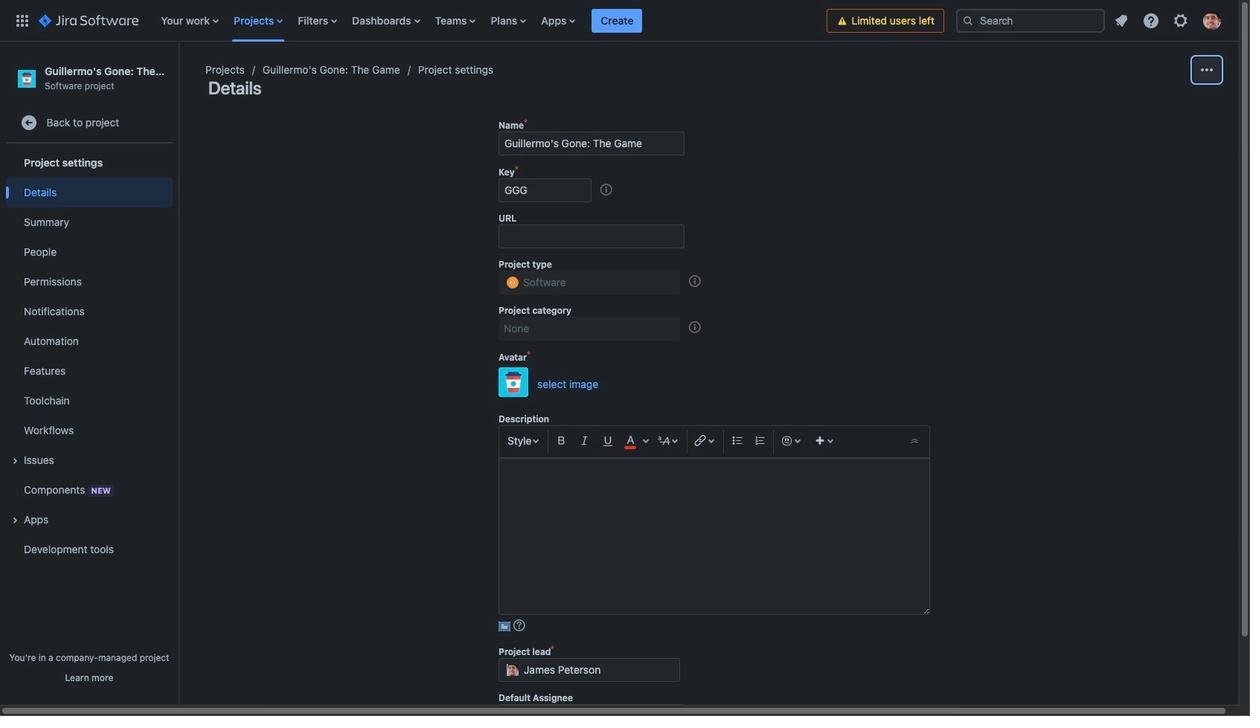 Task type: locate. For each thing, give the bounding box(es) containing it.
0 horizontal spatial small image
[[601, 184, 612, 196]]

0 horizontal spatial required image
[[515, 166, 522, 178]]

0 horizontal spatial list
[[154, 0, 827, 41]]

group
[[6, 144, 173, 570]]

list
[[154, 0, 827, 41], [1108, 7, 1230, 34]]

small image
[[689, 275, 701, 287]]

1 horizontal spatial list
[[1108, 7, 1230, 34]]

main content
[[179, 42, 1239, 717]]

jira software image
[[39, 12, 139, 29], [39, 12, 139, 29]]

1 horizontal spatial required image
[[527, 351, 534, 363]]

expand image
[[6, 453, 24, 471]]

small image
[[601, 184, 612, 196], [689, 321, 701, 333]]

appswitcher icon image
[[13, 12, 31, 29]]

Search field
[[956, 9, 1105, 32]]

sidebar navigation image
[[162, 60, 195, 89]]

0 vertical spatial small image
[[601, 184, 612, 196]]

None search field
[[956, 9, 1105, 32]]

None text field
[[499, 132, 685, 156], [499, 179, 592, 202], [499, 225, 685, 249], [499, 458, 930, 616], [499, 705, 685, 717], [499, 132, 685, 156], [499, 179, 592, 202], [499, 225, 685, 249], [499, 458, 930, 616], [499, 705, 685, 717]]

list item
[[592, 0, 643, 41]]

required image
[[515, 166, 522, 178], [527, 351, 534, 363]]

banner
[[0, 0, 1239, 42]]

None text field
[[499, 271, 680, 295], [499, 317, 680, 341], [499, 659, 680, 683], [499, 271, 680, 295], [499, 317, 680, 341], [499, 659, 680, 683]]

settings image
[[1172, 12, 1190, 29]]

1 vertical spatial small image
[[689, 321, 701, 333]]

1 horizontal spatial small image
[[689, 321, 701, 333]]



Task type: vqa. For each thing, say whether or not it's contained in the screenshot.
search field
yes



Task type: describe. For each thing, give the bounding box(es) containing it.
expand image
[[6, 512, 24, 530]]

1 vertical spatial required image
[[527, 351, 534, 363]]

0 vertical spatial required image
[[515, 166, 522, 178]]

get local help about wiki markup help image
[[513, 620, 525, 632]]

click to edit this avatar image
[[499, 368, 528, 397]]

notifications image
[[1113, 12, 1131, 29]]

your profile and settings image
[[1204, 12, 1221, 29]]

search image
[[962, 15, 974, 26]]

primary element
[[9, 0, 827, 41]]

help image
[[1143, 12, 1160, 29]]



